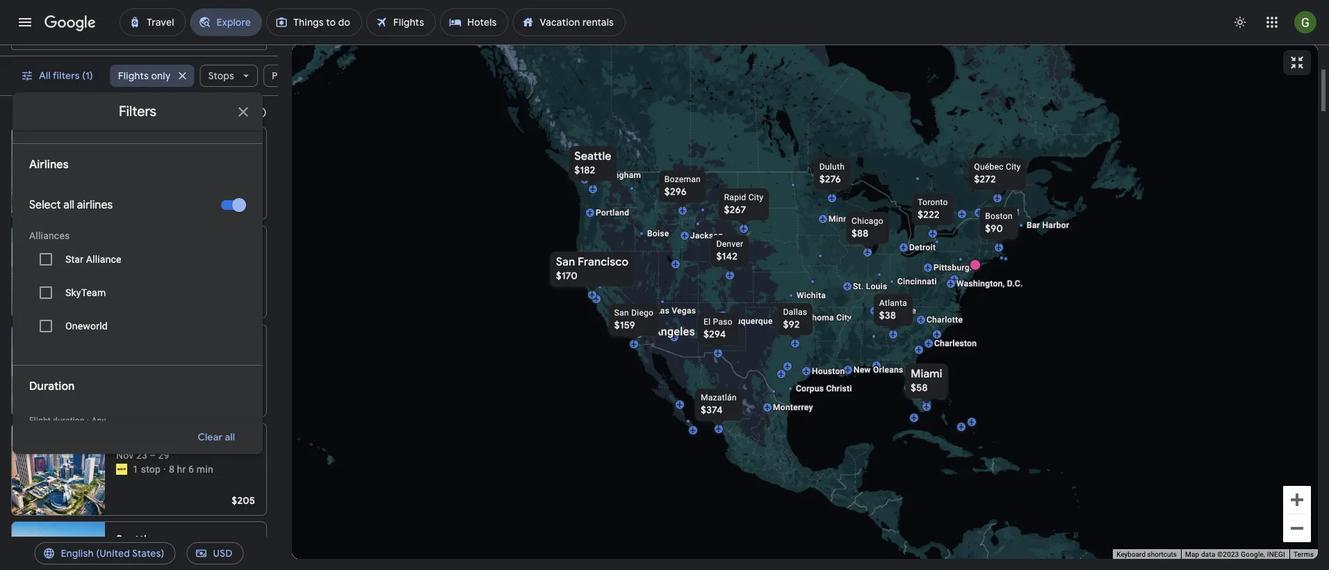 Task type: locate. For each thing, give the bounding box(es) containing it.
miami up the tampa
[[911, 367, 943, 381]]

seattle up 182 us dollars text field
[[575, 149, 612, 163]]

miami for miami
[[116, 138, 148, 152]]

denver $142
[[717, 239, 744, 263]]

0 horizontal spatial los
[[116, 434, 134, 449]]

0 vertical spatial hr
[[183, 365, 192, 376]]

0 vertical spatial san
[[556, 255, 575, 269]]

$58 inside miami $58
[[911, 382, 928, 394]]

portland
[[596, 208, 630, 218]]

san up $170 text box
[[556, 255, 575, 269]]

1 stop
[[133, 365, 161, 376], [133, 464, 161, 475]]

airlines
[[77, 198, 113, 212]]

select all airlines
[[29, 198, 113, 212]]

all inside button
[[225, 431, 235, 444]]

jan
[[116, 252, 133, 264]]

jackson
[[691, 231, 724, 241]]

map
[[1186, 551, 1200, 559]]

city inside the rapid city $267
[[749, 193, 764, 202]]

1 1 from the top
[[133, 365, 138, 376]]

miami down filters
[[116, 138, 148, 152]]

bar harbor
[[1027, 220, 1070, 230]]

angeles inside map "region"
[[654, 325, 696, 338]]

1 horizontal spatial miami
[[911, 367, 943, 381]]

loading results progress bar
[[0, 45, 1330, 47]]

hr right 11
[[183, 365, 192, 376]]

miami
[[116, 138, 148, 152], [911, 367, 943, 381]]

205 US dollars text field
[[232, 495, 255, 507]]

1 vertical spatial city
[[749, 193, 764, 202]]

tampa
[[915, 383, 941, 393]]

2 horizontal spatial city
[[1006, 162, 1021, 172]]

2 vertical spatial city
[[837, 313, 852, 323]]

$92
[[784, 319, 800, 331]]

terms
[[1294, 551, 1315, 559]]

los up nov
[[116, 434, 134, 449]]

0 horizontal spatial city
[[749, 193, 764, 202]]

0 vertical spatial all
[[64, 198, 74, 212]]

1 right frontier and spirit icon
[[133, 365, 138, 376]]

frontier and spirit image
[[116, 365, 127, 376]]

1 horizontal spatial angeles
[[654, 325, 696, 338]]

about
[[174, 108, 197, 118]]

star alliance
[[65, 254, 122, 265]]

nov
[[116, 450, 134, 461]]

2 stop from the top
[[141, 464, 161, 475]]

these
[[199, 108, 221, 118]]

0 vertical spatial seattle
[[575, 149, 612, 163]]

stops button
[[200, 59, 258, 93]]

angeles up "23 – 29"
[[137, 434, 179, 449]]

1 horizontal spatial $58
[[911, 382, 928, 394]]

38 US dollars text field
[[880, 309, 897, 322]]

map data ©2023 google, inegi
[[1186, 551, 1286, 559]]

294 US dollars text field
[[704, 328, 726, 341]]

0 horizontal spatial angeles
[[137, 434, 179, 449]]

0 horizontal spatial seattle
[[116, 533, 153, 547]]

1 vertical spatial all
[[225, 431, 235, 444]]

alliances
[[29, 230, 70, 241]]

0 vertical spatial $58
[[238, 198, 255, 211]]

cincinnati
[[898, 277, 937, 287]]

duration
[[29, 379, 75, 394]]

2 – 9
[[136, 548, 158, 560]]

los inside los angeles nov 23 – 29
[[116, 434, 134, 449]]

washington, d.c.
[[957, 279, 1024, 289]]

city inside québec city $272
[[1006, 162, 1021, 172]]

0 vertical spatial city
[[1006, 162, 1021, 172]]

min right 6
[[197, 464, 213, 475]]

1 stop down "23 – 29"
[[133, 464, 161, 475]]

miami for miami $58
[[911, 367, 943, 381]]

inegi
[[1268, 551, 1286, 559]]

©2023
[[1218, 551, 1240, 559]]

stops
[[208, 70, 234, 82]]

all right clear
[[225, 431, 235, 444]]

dallas $92
[[784, 307, 808, 331]]

new
[[854, 365, 871, 375]]

0 vertical spatial stop
[[141, 365, 161, 376]]

québec city $272
[[975, 162, 1021, 186]]

duration
[[53, 416, 85, 426]]

seattle for seattle $182
[[575, 149, 612, 163]]

stop for 8 hr 6 min
[[141, 464, 161, 475]]

english (united states) button
[[34, 537, 176, 570]]

stop down "23 – 29"
[[141, 464, 161, 475]]

1 vertical spatial san
[[615, 308, 629, 318]]

angeles down "las vegas"
[[654, 325, 696, 338]]

san diego $159
[[615, 308, 654, 332]]

san for san diego
[[615, 308, 629, 318]]

chicago $88
[[852, 216, 884, 240]]

san inside san francisco $170
[[556, 255, 575, 269]]

keyboard
[[1117, 551, 1146, 559]]

hr left 6
[[177, 464, 186, 475]]

los for los angeles
[[632, 325, 651, 338]]

angeles inside los angeles nov 23 – 29
[[137, 434, 179, 449]]

1 vertical spatial min
[[197, 464, 213, 475]]

1 horizontal spatial los
[[632, 325, 651, 338]]

albuquerque
[[723, 316, 773, 326]]

1 horizontal spatial seattle
[[575, 149, 612, 163]]

$170
[[556, 270, 578, 282]]

stop for 11 hr 52 min
[[141, 365, 161, 376]]

min
[[208, 365, 225, 376], [197, 464, 213, 475]]

city right rapid
[[749, 193, 764, 202]]

min right 52
[[208, 365, 225, 376]]

san up the $159
[[615, 308, 629, 318]]

dec
[[116, 548, 133, 560]]

data
[[1202, 551, 1216, 559]]

shortcuts
[[1148, 551, 1177, 559]]

2 1 stop from the top
[[133, 464, 161, 475]]

58 US dollars text field
[[238, 198, 255, 211]]

0 horizontal spatial all
[[64, 198, 74, 212]]

bellingham
[[597, 170, 641, 180]]

los down diego
[[632, 325, 651, 338]]

1 vertical spatial hr
[[177, 464, 186, 475]]

272 US dollars text field
[[975, 173, 997, 186]]

0 vertical spatial 1
[[133, 365, 138, 376]]

houston
[[812, 367, 845, 376]]

bozeman $296
[[665, 175, 701, 198]]

hr for 6
[[177, 464, 186, 475]]

city right the oklahoma
[[837, 313, 852, 323]]

los
[[632, 325, 651, 338], [116, 434, 134, 449]]

bozeman
[[665, 175, 701, 184]]

0 vertical spatial angeles
[[654, 325, 696, 338]]

1 vertical spatial miami
[[911, 367, 943, 381]]

374 US dollars text field
[[701, 404, 723, 417]]

montreal
[[985, 208, 1020, 218]]

1 for 8
[[133, 464, 138, 475]]

airlines
[[29, 158, 69, 172]]

all
[[64, 198, 74, 212], [225, 431, 235, 444]]

1 stop right frontier and spirit icon
[[133, 365, 161, 376]]

8
[[169, 464, 175, 475]]

1 vertical spatial stop
[[141, 464, 161, 475]]

0 vertical spatial min
[[208, 365, 225, 376]]

0 vertical spatial los
[[632, 325, 651, 338]]

0 vertical spatial 1 stop
[[133, 365, 161, 376]]

0 horizontal spatial san
[[556, 255, 575, 269]]

1 vertical spatial 1 stop
[[133, 464, 161, 475]]

los angeles nov 23 – 29
[[116, 434, 179, 461]]

0 horizontal spatial $58
[[238, 198, 255, 211]]

filters
[[119, 102, 156, 120]]

1 vertical spatial angeles
[[137, 434, 179, 449]]

8 hr 6 min
[[169, 464, 213, 475]]

1 vertical spatial seattle
[[116, 533, 153, 547]]

$294
[[704, 328, 726, 341]]

angeles
[[654, 325, 696, 338], [137, 434, 179, 449]]

angeles for los angeles nov 23 – 29
[[137, 434, 179, 449]]

terms link
[[1294, 551, 1315, 559]]

2 1 from the top
[[133, 464, 138, 475]]

los angeles
[[632, 325, 696, 338]]

rapid city $267
[[724, 193, 764, 216]]

los inside map "region"
[[632, 325, 651, 338]]

1 1 stop from the top
[[133, 365, 161, 376]]

stop left 11
[[141, 365, 161, 376]]

267 US dollars text field
[[724, 204, 747, 216]]

las vegas
[[656, 306, 696, 316]]

view smaller map image
[[1289, 54, 1306, 71]]

all right select
[[64, 198, 74, 212]]

1 vertical spatial los
[[116, 434, 134, 449]]

stop
[[141, 365, 161, 376], [141, 464, 161, 475]]

seattle $182
[[575, 149, 612, 177]]

1 horizontal spatial san
[[615, 308, 629, 318]]

orleans
[[874, 365, 904, 375]]

1 vertical spatial 1
[[133, 464, 138, 475]]

clear all button
[[181, 421, 252, 454]]

1 stop from the top
[[141, 365, 161, 376]]

159 US dollars text field
[[615, 319, 636, 332]]

san inside the san diego $159
[[615, 308, 629, 318]]

seattle inside map "region"
[[575, 149, 612, 163]]

0 vertical spatial miami
[[116, 138, 148, 152]]

seattle up dec
[[116, 533, 153, 547]]

1 horizontal spatial all
[[225, 431, 235, 444]]

san francisco $170
[[556, 255, 629, 282]]

dallas
[[784, 307, 808, 317]]

change appearance image
[[1224, 6, 1257, 39]]

las
[[656, 306, 670, 316]]

miami inside map "region"
[[911, 367, 943, 381]]

angeles for los angeles
[[654, 325, 696, 338]]

1 vertical spatial $58
[[911, 382, 928, 394]]

seattle inside seattle dec 2 – 9
[[116, 533, 153, 547]]

spirit image
[[116, 464, 127, 475]]

1 right spirit icon
[[133, 464, 138, 475]]

0 horizontal spatial miami
[[116, 138, 148, 152]]

city right québec
[[1006, 162, 1021, 172]]

6
[[189, 464, 194, 475]]

filters
[[53, 70, 80, 82]]



Task type: describe. For each thing, give the bounding box(es) containing it.
charlotte
[[927, 315, 963, 325]]

all for select
[[64, 198, 74, 212]]

pittsburgh
[[934, 263, 975, 273]]

92 US dollars text field
[[784, 319, 800, 331]]

58 US dollars text field
[[911, 382, 928, 394]]

170 US dollars text field
[[556, 270, 578, 282]]

los for los angeles nov 23 – 29
[[116, 434, 134, 449]]

1 stop for 8 hr 6 min
[[133, 464, 161, 475]]

flights only
[[118, 70, 171, 82]]

$276
[[820, 173, 842, 186]]

d.c.
[[1008, 279, 1024, 289]]

$267
[[724, 204, 747, 216]]

88 US dollars text field
[[852, 227, 869, 240]]

1 for 11
[[133, 365, 138, 376]]

keyboard shortcuts button
[[1117, 550, 1177, 560]]

$88
[[852, 227, 869, 240]]

$159
[[615, 319, 636, 332]]

city for $272
[[1006, 162, 1021, 172]]

$222
[[918, 209, 940, 221]]

seattle dec 2 – 9
[[116, 533, 158, 560]]

miami $58
[[911, 367, 943, 394]]

52
[[194, 365, 205, 376]]

boston
[[986, 211, 1013, 221]]

usd button
[[187, 537, 244, 570]]

map region
[[137, 0, 1330, 570]]

276 US dollars text field
[[820, 173, 842, 186]]

hr for 52
[[183, 365, 192, 376]]

denver
[[717, 239, 744, 249]]

all
[[39, 70, 51, 82]]

1 stop for 11 hr 52 min
[[133, 365, 161, 376]]

corpus christi
[[796, 384, 852, 394]]

oklahoma
[[795, 313, 835, 323]]

·
[[87, 416, 89, 426]]

alliance
[[86, 254, 122, 265]]

close dialog image
[[235, 104, 252, 120]]

harbor
[[1043, 220, 1070, 230]]

(1)
[[82, 70, 93, 82]]

detroit
[[910, 243, 936, 252]]

francisco
[[578, 255, 629, 269]]

about these results
[[174, 108, 250, 118]]

oklahoma city
[[795, 313, 852, 323]]

min for 8 hr 6 min
[[197, 464, 213, 475]]

90 US dollars text field
[[986, 223, 1004, 235]]

frontier and spirit image
[[116, 563, 127, 570]]

city for $267
[[749, 193, 764, 202]]

clear
[[198, 431, 223, 444]]

222 US dollars text field
[[918, 209, 940, 221]]

corpus
[[796, 384, 824, 394]]

paso
[[713, 317, 733, 327]]

price
[[272, 70, 295, 82]]

monterrey
[[773, 403, 814, 412]]

select
[[29, 198, 61, 212]]

flights only button
[[110, 59, 194, 93]]

san for san francisco
[[556, 255, 575, 269]]

google,
[[1242, 551, 1266, 559]]

duluth $276
[[820, 162, 845, 186]]

louis
[[866, 282, 888, 291]]

new orleans
[[854, 365, 904, 375]]

all for clear
[[225, 431, 235, 444]]

min for 11 hr 52 min
[[208, 365, 225, 376]]

states)
[[132, 547, 164, 560]]

christi
[[827, 384, 852, 394]]

st.
[[853, 282, 864, 291]]

11 hr 52 min
[[169, 365, 225, 376]]

boston $90
[[986, 211, 1013, 235]]

flight duration · any
[[29, 416, 106, 426]]

$38
[[880, 309, 897, 322]]

1 horizontal spatial city
[[837, 313, 852, 323]]

all filters (1)
[[39, 70, 93, 82]]

keyboard shortcuts
[[1117, 551, 1177, 559]]

atlanta $38
[[880, 298, 908, 322]]

$296
[[665, 186, 687, 198]]

washington,
[[957, 279, 1005, 289]]

minneapolis
[[829, 214, 877, 224]]

about these results image
[[244, 96, 278, 129]]

price button
[[264, 59, 319, 93]]

skyteam
[[65, 287, 106, 298]]

english
[[61, 547, 94, 560]]

142 US dollars text field
[[717, 250, 738, 263]]

chicago
[[852, 216, 884, 226]]

main menu image
[[17, 14, 33, 31]]

charleston
[[935, 339, 977, 348]]

rapid
[[724, 193, 747, 202]]

2024
[[173, 252, 195, 264]]

296 US dollars text field
[[665, 186, 687, 198]]

182 US dollars text field
[[575, 164, 596, 177]]

any
[[91, 416, 106, 426]]

el
[[704, 317, 711, 327]]

$142
[[717, 250, 738, 263]]

$205
[[232, 495, 255, 507]]

mazatlán $374
[[701, 393, 737, 417]]

11
[[169, 365, 180, 376]]

star
[[65, 254, 83, 265]]

all filters (1) button
[[13, 59, 104, 93]]

duluth
[[820, 162, 845, 172]]

seattle for seattle dec 2 – 9
[[116, 533, 153, 547]]

diego
[[632, 308, 654, 318]]

jan 20 – 27, 2024
[[116, 252, 195, 264]]

st. louis
[[853, 282, 888, 291]]

english (united states)
[[61, 547, 164, 560]]

20 – 27,
[[135, 252, 170, 264]]

$374
[[701, 404, 723, 417]]



Task type: vqa. For each thing, say whether or not it's contained in the screenshot.
min to the bottom
yes



